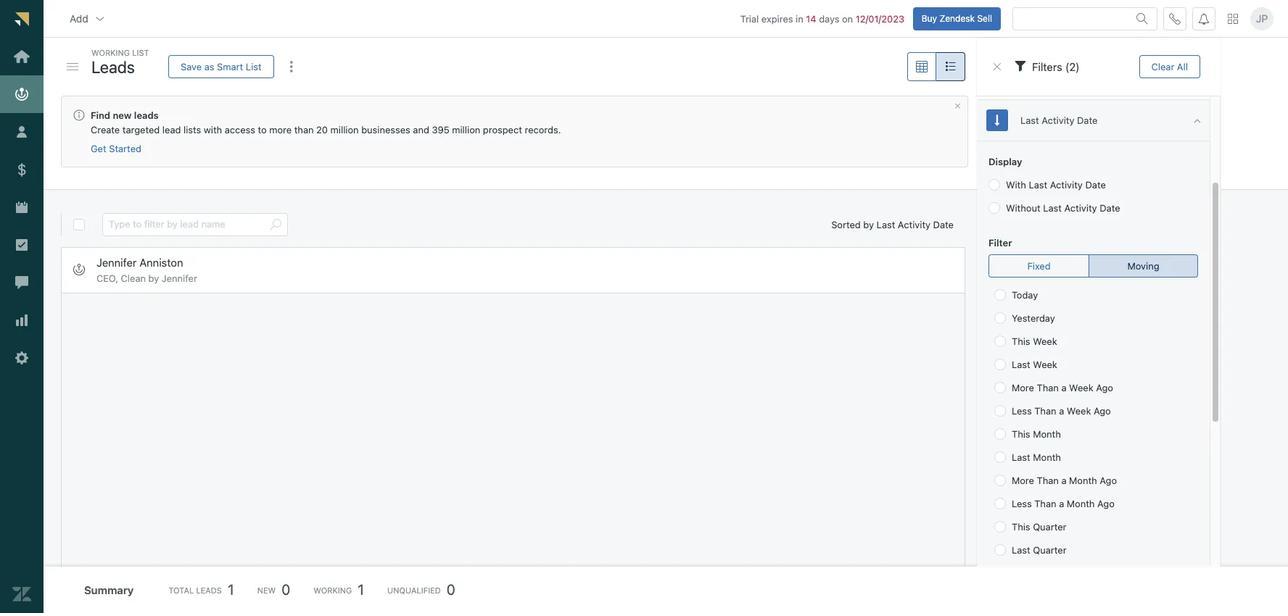 Task type: locate. For each thing, give the bounding box(es) containing it.
1 quarter from the top
[[1033, 522, 1067, 533]]

month down this month
[[1034, 452, 1062, 464]]

0 vertical spatial more
[[1012, 382, 1035, 394]]

ago for more than a week ago
[[1097, 382, 1114, 394]]

last activity date
[[1021, 114, 1098, 126]]

2 0 from the left
[[447, 582, 456, 599]]

jp
[[1257, 12, 1269, 25]]

list right "smart"
[[246, 61, 262, 72]]

working inside working 1
[[314, 586, 352, 595]]

last
[[1021, 114, 1040, 126], [1029, 179, 1048, 191], [1044, 202, 1062, 214], [877, 219, 896, 231], [1012, 359, 1031, 371], [1012, 452, 1031, 464], [1012, 545, 1031, 557]]

million right 395
[[452, 124, 481, 136]]

this quarter
[[1012, 522, 1067, 533]]

more than a week ago
[[1012, 382, 1114, 394]]

1 1 from the left
[[228, 582, 234, 599]]

0 horizontal spatial list
[[132, 48, 149, 57]]

ago up less than a month ago
[[1100, 475, 1118, 487]]

1 horizontal spatial by
[[864, 219, 874, 231]]

1 vertical spatial more
[[1012, 475, 1035, 487]]

1 vertical spatial by
[[148, 273, 159, 284]]

0 right unqualified
[[447, 582, 456, 599]]

jennifer down anniston
[[162, 273, 197, 284]]

week down "more than a week ago"
[[1067, 406, 1092, 417]]

access
[[225, 124, 255, 136]]

long arrow down image
[[995, 114, 1000, 127]]

days
[[819, 13, 840, 24]]

without
[[1007, 202, 1041, 214]]

cancel image
[[954, 102, 962, 110]]

1 horizontal spatial list
[[246, 61, 262, 72]]

this for this week
[[1012, 336, 1031, 348]]

1 horizontal spatial working
[[314, 586, 352, 595]]

than down last month
[[1037, 475, 1059, 487]]

0 horizontal spatial 0
[[282, 582, 290, 599]]

info image
[[73, 110, 85, 121]]

month
[[1033, 429, 1062, 440], [1034, 452, 1062, 464], [1070, 475, 1098, 487], [1067, 499, 1095, 510]]

activity up without last activity date
[[1051, 179, 1083, 191]]

0 horizontal spatial million
[[331, 124, 359, 136]]

1 0 from the left
[[282, 582, 290, 599]]

fixed
[[1028, 260, 1051, 272]]

0 horizontal spatial leads
[[91, 57, 135, 77]]

clear
[[1152, 61, 1175, 72]]

filter fill image
[[1015, 60, 1027, 72]]

million
[[331, 124, 359, 136], [452, 124, 481, 136]]

1 vertical spatial leads
[[196, 586, 222, 595]]

last week
[[1012, 359, 1058, 371]]

moving
[[1128, 260, 1160, 272]]

today
[[1012, 290, 1039, 301]]

leads right total in the left bottom of the page
[[196, 586, 222, 595]]

1 this from the top
[[1012, 336, 1031, 348]]

more
[[1012, 382, 1035, 394], [1012, 475, 1035, 487]]

2 vertical spatial this
[[1012, 522, 1031, 533]]

by right sorted
[[864, 219, 874, 231]]

0 vertical spatial leads
[[91, 57, 135, 77]]

1 left unqualified
[[358, 582, 364, 599]]

buy zendesk sell button
[[913, 7, 1001, 30]]

sell
[[978, 13, 993, 24]]

search image
[[270, 219, 282, 231]]

cancel image
[[992, 61, 1004, 73]]

a up less than a month ago
[[1062, 475, 1067, 487]]

search image
[[1137, 13, 1149, 24]]

working right the new 0
[[314, 586, 352, 595]]

working
[[91, 48, 130, 57], [314, 586, 352, 595]]

quarter up last quarter
[[1033, 522, 1067, 533]]

1
[[228, 582, 234, 599], [358, 582, 364, 599]]

14
[[806, 13, 817, 24]]

less than a month ago
[[1012, 499, 1115, 510]]

leads right handler icon
[[91, 57, 135, 77]]

clean
[[121, 273, 146, 284]]

more down last month
[[1012, 475, 1035, 487]]

a
[[1062, 382, 1067, 394], [1060, 406, 1065, 417], [1062, 475, 1067, 487], [1060, 499, 1065, 510]]

2 million from the left
[[452, 124, 481, 136]]

1 vertical spatial less
[[1012, 499, 1032, 510]]

0
[[282, 582, 290, 599], [447, 582, 456, 599]]

last down with last activity date
[[1044, 202, 1062, 214]]

than for more than a month ago
[[1037, 475, 1059, 487]]

2 1 from the left
[[358, 582, 364, 599]]

quarter for this quarter
[[1033, 522, 1067, 533]]

in
[[796, 13, 804, 24]]

a down more than a month ago
[[1060, 499, 1065, 510]]

smart
[[217, 61, 243, 72]]

week
[[1033, 336, 1058, 348], [1034, 359, 1058, 371], [1070, 382, 1094, 394], [1067, 406, 1092, 417]]

display
[[989, 156, 1023, 168]]

last down this quarter
[[1012, 545, 1031, 557]]

activity right sorted
[[898, 219, 931, 231]]

week down this week
[[1034, 359, 1058, 371]]

0 vertical spatial list
[[132, 48, 149, 57]]

chevron down image
[[94, 13, 106, 24]]

2 this from the top
[[1012, 429, 1031, 440]]

zendesk
[[940, 13, 975, 24]]

2 quarter from the top
[[1034, 545, 1067, 557]]

3 this from the top
[[1012, 522, 1031, 533]]

records.
[[525, 124, 561, 136]]

Type to filter by lead name field
[[109, 214, 264, 236]]

last right sorted
[[877, 219, 896, 231]]

less up this month
[[1012, 406, 1032, 417]]

leads
[[91, 57, 135, 77], [196, 586, 222, 595]]

this
[[1012, 336, 1031, 348], [1012, 429, 1031, 440], [1012, 522, 1031, 533]]

bell image
[[1199, 13, 1210, 24]]

this up last month
[[1012, 429, 1031, 440]]

list inside working list leads
[[132, 48, 149, 57]]

1 vertical spatial working
[[314, 586, 352, 595]]

ago down more than a month ago
[[1098, 499, 1115, 510]]

unqualified
[[388, 586, 441, 595]]

1 less from the top
[[1012, 406, 1032, 417]]

quarter down this quarter
[[1034, 545, 1067, 557]]

with
[[1007, 179, 1027, 191]]

1 more from the top
[[1012, 382, 1035, 394]]

ago
[[1097, 382, 1114, 394], [1094, 406, 1112, 417], [1100, 475, 1118, 487], [1098, 499, 1115, 510]]

0 horizontal spatial 1
[[228, 582, 234, 599]]

than down last week
[[1037, 382, 1059, 394]]

1 vertical spatial this
[[1012, 429, 1031, 440]]

1 vertical spatial list
[[246, 61, 262, 72]]

0 vertical spatial jennifer
[[97, 256, 137, 269]]

2 more from the top
[[1012, 475, 1035, 487]]

0 vertical spatial this
[[1012, 336, 1031, 348]]

working down chevron down image on the left top of page
[[91, 48, 130, 57]]

this down yesterday
[[1012, 336, 1031, 348]]

less up this quarter
[[1012, 499, 1032, 510]]

less
[[1012, 406, 1032, 417], [1012, 499, 1032, 510]]

0 vertical spatial quarter
[[1033, 522, 1067, 533]]

month up last month
[[1033, 429, 1062, 440]]

buy zendesk sell
[[922, 13, 993, 24]]

prospect
[[483, 124, 522, 136]]

with
[[204, 124, 222, 136]]

find
[[91, 110, 110, 121]]

list
[[132, 48, 149, 57], [246, 61, 262, 72]]

moving button
[[1089, 255, 1199, 278]]

this week
[[1012, 336, 1058, 348]]

1 horizontal spatial million
[[452, 124, 481, 136]]

than up this month
[[1035, 406, 1057, 417]]

1 million from the left
[[331, 124, 359, 136]]

than for less than a month ago
[[1035, 499, 1057, 510]]

than for more than a week ago
[[1037, 382, 1059, 394]]

2 less from the top
[[1012, 499, 1032, 510]]

this up last quarter
[[1012, 522, 1031, 533]]

list up leads
[[132, 48, 149, 57]]

0 horizontal spatial by
[[148, 273, 159, 284]]

filters
[[1033, 60, 1063, 73]]

than up this quarter
[[1035, 499, 1057, 510]]

by down anniston
[[148, 273, 159, 284]]

with last activity date
[[1007, 179, 1107, 191]]

jennifer
[[97, 256, 137, 269], [162, 273, 197, 284]]

started
[[109, 143, 141, 155]]

businesses
[[362, 124, 411, 136]]

quarter
[[1033, 522, 1067, 533], [1034, 545, 1067, 557]]

1 vertical spatial jennifer
[[162, 273, 197, 284]]

ago for more than a month ago
[[1100, 475, 1118, 487]]

a up less than a week ago
[[1062, 382, 1067, 394]]

0 horizontal spatial working
[[91, 48, 130, 57]]

date
[[1078, 114, 1098, 126], [1086, 179, 1107, 191], [1100, 202, 1121, 214], [934, 219, 954, 231]]

add button
[[58, 4, 117, 33]]

1 horizontal spatial leads
[[196, 586, 222, 595]]

than
[[294, 124, 314, 136]]

week up last week
[[1033, 336, 1058, 348]]

1 horizontal spatial 1
[[358, 582, 364, 599]]

by
[[864, 219, 874, 231], [148, 273, 159, 284]]

add
[[70, 12, 88, 24]]

ago up less than a week ago
[[1097, 382, 1114, 394]]

1 horizontal spatial 0
[[447, 582, 456, 599]]

0 vertical spatial less
[[1012, 406, 1032, 417]]

on
[[843, 13, 853, 24]]

ago down "more than a week ago"
[[1094, 406, 1112, 417]]

filters (2)
[[1033, 60, 1080, 73]]

12/01/2023
[[856, 13, 905, 24]]

working inside working list leads
[[91, 48, 130, 57]]

trial
[[741, 13, 759, 24]]

more down last week
[[1012, 382, 1035, 394]]

jp button
[[1251, 7, 1274, 30]]

a down "more than a week ago"
[[1060, 406, 1065, 417]]

0 vertical spatial working
[[91, 48, 130, 57]]

1 vertical spatial quarter
[[1034, 545, 1067, 557]]

million right 20 at the top
[[331, 124, 359, 136]]

last quarter
[[1012, 545, 1067, 557]]

this month
[[1012, 429, 1062, 440]]

jennifer up ceo,
[[97, 256, 137, 269]]

1 left new
[[228, 582, 234, 599]]

0 right new
[[282, 582, 290, 599]]



Task type: vqa. For each thing, say whether or not it's contained in the screenshot.
the are
no



Task type: describe. For each thing, give the bounding box(es) containing it.
activity down with last activity date
[[1065, 202, 1098, 214]]

anniston
[[140, 256, 183, 269]]

leads image
[[73, 264, 85, 276]]

summary
[[84, 584, 134, 597]]

find new leads create targeted lead lists with access to more than 20 million businesses and 395 million prospect records.
[[91, 110, 561, 136]]

to
[[258, 124, 267, 136]]

less for less than a week ago
[[1012, 406, 1032, 417]]

a for less than a month ago
[[1060, 499, 1065, 510]]

more for more than a week ago
[[1012, 382, 1035, 394]]

create
[[91, 124, 120, 136]]

as
[[204, 61, 214, 72]]

a for more than a week ago
[[1062, 382, 1067, 394]]

0 horizontal spatial jennifer
[[97, 256, 137, 269]]

ago for less than a month ago
[[1098, 499, 1115, 510]]

last right with
[[1029, 179, 1048, 191]]

a for less than a week ago
[[1060, 406, 1065, 417]]

less than a week ago
[[1012, 406, 1112, 417]]

by inside jennifer anniston ceo, clean by jennifer
[[148, 273, 159, 284]]

and
[[413, 124, 429, 136]]

lists
[[184, 124, 201, 136]]

yesterday
[[1012, 313, 1056, 324]]

this for this quarter
[[1012, 522, 1031, 533]]

last down this month
[[1012, 452, 1031, 464]]

less for less than a month ago
[[1012, 499, 1032, 510]]

new
[[257, 586, 276, 595]]

month down more than a month ago
[[1067, 499, 1095, 510]]

sorted
[[832, 219, 861, 231]]

targeted
[[123, 124, 160, 136]]

395
[[432, 124, 450, 136]]

week up less than a week ago
[[1070, 382, 1094, 394]]

angle up image
[[1194, 114, 1202, 127]]

jennifer anniston link
[[97, 256, 183, 270]]

save as smart list button
[[168, 55, 274, 78]]

jennifer anniston ceo, clean by jennifer
[[97, 256, 197, 284]]

than for less than a week ago
[[1035, 406, 1057, 417]]

working for leads
[[91, 48, 130, 57]]

leads
[[134, 110, 159, 121]]

more for more than a month ago
[[1012, 475, 1035, 487]]

activity down filters (2)
[[1042, 114, 1075, 126]]

unqualified 0
[[388, 582, 456, 599]]

total
[[169, 586, 194, 595]]

sorted by last activity date
[[832, 219, 954, 231]]

20
[[316, 124, 328, 136]]

clear all
[[1152, 61, 1189, 72]]

more
[[269, 124, 292, 136]]

0 for unqualified 0
[[447, 582, 456, 599]]

clear all button
[[1140, 55, 1201, 78]]

trial expires in 14 days on 12/01/2023
[[741, 13, 905, 24]]

working list leads
[[91, 48, 149, 77]]

ago for less than a week ago
[[1094, 406, 1112, 417]]

zendesk image
[[12, 586, 31, 605]]

total leads 1
[[169, 582, 234, 599]]

without last activity date
[[1007, 202, 1121, 214]]

overflow vertical fill image
[[286, 61, 297, 73]]

handler image
[[67, 63, 78, 70]]

leads inside working list leads
[[91, 57, 135, 77]]

zendesk products image
[[1229, 13, 1239, 24]]

1 horizontal spatial jennifer
[[162, 273, 197, 284]]

last month
[[1012, 452, 1062, 464]]

leads inside 'total leads 1'
[[196, 586, 222, 595]]

more than a month ago
[[1012, 475, 1118, 487]]

filter
[[989, 237, 1013, 249]]

lead
[[162, 124, 181, 136]]

ceo,
[[97, 273, 118, 284]]

0 for new 0
[[282, 582, 290, 599]]

get
[[91, 143, 106, 155]]

quarter for last quarter
[[1034, 545, 1067, 557]]

last down this week
[[1012, 359, 1031, 371]]

save
[[181, 61, 202, 72]]

expires
[[762, 13, 794, 24]]

save as smart list
[[181, 61, 262, 72]]

calls image
[[1170, 13, 1181, 24]]

new 0
[[257, 582, 290, 599]]

a for more than a month ago
[[1062, 475, 1067, 487]]

new
[[113, 110, 132, 121]]

working 1
[[314, 582, 364, 599]]

buy
[[922, 13, 938, 24]]

list inside button
[[246, 61, 262, 72]]

working for 1
[[314, 586, 352, 595]]

fixed button
[[989, 255, 1090, 278]]

last right long arrow down image
[[1021, 114, 1040, 126]]

(2)
[[1066, 60, 1080, 73]]

all
[[1178, 61, 1189, 72]]

this for this month
[[1012, 429, 1031, 440]]

get started link
[[91, 143, 141, 155]]

get started
[[91, 143, 141, 155]]

0 vertical spatial by
[[864, 219, 874, 231]]

month up less than a month ago
[[1070, 475, 1098, 487]]



